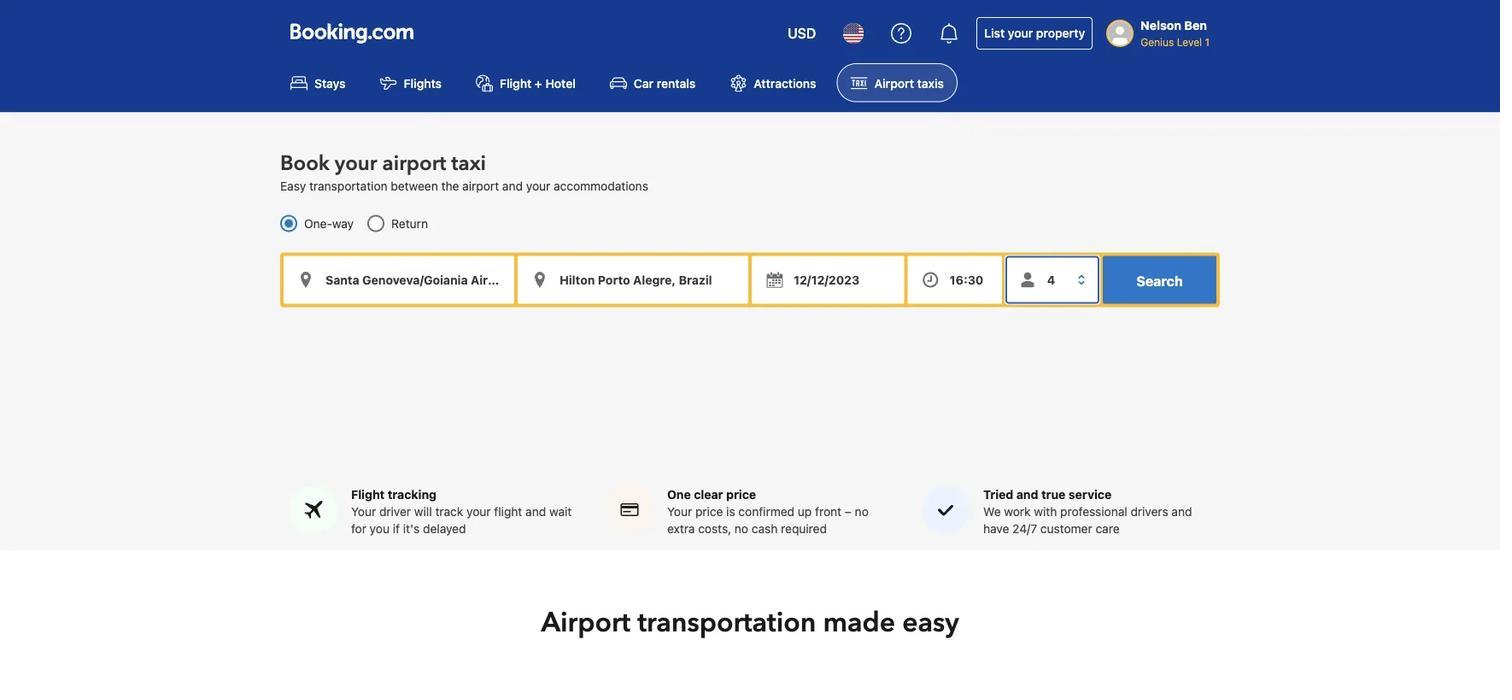 Task type: vqa. For each thing, say whether or not it's contained in the screenshot.
$34
no



Task type: locate. For each thing, give the bounding box(es) containing it.
book your airport taxi easy transportation between the airport and your accommodations
[[280, 149, 648, 193]]

0 horizontal spatial airport
[[382, 149, 446, 178]]

1 vertical spatial flight
[[351, 487, 385, 501]]

no down is
[[735, 521, 749, 536]]

airport up between
[[382, 149, 446, 178]]

driver
[[379, 504, 411, 518]]

1 horizontal spatial price
[[726, 487, 756, 501]]

flight tracking your driver will track your flight and wait for you if it's delayed
[[351, 487, 572, 536]]

flight inside "flight tracking your driver will track your flight and wait for you if it's delayed"
[[351, 487, 385, 501]]

and right the at the top of page
[[502, 178, 523, 193]]

is
[[726, 504, 735, 518]]

and
[[502, 178, 523, 193], [1017, 487, 1039, 501], [526, 504, 546, 518], [1172, 504, 1192, 518]]

taxis
[[917, 76, 944, 90]]

price up is
[[726, 487, 756, 501]]

12/12/2023
[[794, 272, 860, 287]]

the
[[441, 178, 459, 193]]

–
[[845, 504, 852, 518]]

between
[[391, 178, 438, 193]]

0 vertical spatial no
[[855, 504, 869, 518]]

no
[[855, 504, 869, 518], [735, 521, 749, 536]]

tried
[[984, 487, 1014, 501]]

will
[[414, 504, 432, 518]]

0 horizontal spatial flight
[[351, 487, 385, 501]]

airport inside airport taxis link
[[875, 76, 914, 90]]

nelson ben genius level 1
[[1141, 18, 1210, 48]]

and inside book your airport taxi easy transportation between the airport and your accommodations
[[502, 178, 523, 193]]

accommodations
[[554, 178, 648, 193]]

your
[[1008, 26, 1033, 40], [335, 149, 377, 178], [526, 178, 551, 193], [467, 504, 491, 518]]

your down 'one' at left
[[667, 504, 692, 518]]

one-way
[[304, 216, 354, 230]]

1 horizontal spatial airport
[[875, 76, 914, 90]]

one clear price your price is confirmed up front – no extra costs, no cash required
[[667, 487, 869, 536]]

1 horizontal spatial flight
[[500, 76, 532, 90]]

transportation
[[309, 178, 388, 193], [638, 604, 816, 641]]

flight left +
[[500, 76, 532, 90]]

0 vertical spatial flight
[[500, 76, 532, 90]]

flight for flight tracking your driver will track your flight and wait for you if it's delayed
[[351, 487, 385, 501]]

1 your from the left
[[351, 504, 376, 518]]

list
[[985, 26, 1005, 40]]

1 vertical spatial price
[[696, 504, 723, 518]]

for
[[351, 521, 367, 536]]

your left accommodations
[[526, 178, 551, 193]]

transportation inside book your airport taxi easy transportation between the airport and your accommodations
[[309, 178, 388, 193]]

0 vertical spatial price
[[726, 487, 756, 501]]

flight + hotel link
[[462, 63, 590, 102]]

book
[[280, 149, 330, 178]]

front
[[815, 504, 842, 518]]

0 vertical spatial airport
[[382, 149, 446, 178]]

16:30
[[950, 272, 984, 287]]

airport down taxi
[[462, 178, 499, 193]]

no right –
[[855, 504, 869, 518]]

1 horizontal spatial transportation
[[638, 604, 816, 641]]

airport transportation made easy
[[541, 604, 959, 641]]

ben
[[1185, 18, 1207, 32]]

1 vertical spatial no
[[735, 521, 749, 536]]

flight
[[500, 76, 532, 90], [351, 487, 385, 501]]

required
[[781, 521, 827, 536]]

tracking
[[388, 487, 437, 501]]

0 horizontal spatial no
[[735, 521, 749, 536]]

your right track
[[467, 504, 491, 518]]

your inside one clear price your price is confirmed up front – no extra costs, no cash required
[[667, 504, 692, 518]]

0 vertical spatial transportation
[[309, 178, 388, 193]]

2 your from the left
[[667, 504, 692, 518]]

0 vertical spatial airport
[[875, 76, 914, 90]]

attractions link
[[716, 63, 830, 102]]

taxi
[[451, 149, 486, 178]]

way
[[332, 216, 354, 230]]

1 vertical spatial transportation
[[638, 604, 816, 641]]

Enter pick-up location text field
[[284, 256, 514, 304]]

car rentals link
[[596, 63, 709, 102]]

and left 'wait'
[[526, 504, 546, 518]]

1 horizontal spatial your
[[667, 504, 692, 518]]

your
[[351, 504, 376, 518], [667, 504, 692, 518]]

0 horizontal spatial transportation
[[309, 178, 388, 193]]

your up for
[[351, 504, 376, 518]]

drivers
[[1131, 504, 1169, 518]]

price down clear
[[696, 504, 723, 518]]

flight up driver
[[351, 487, 385, 501]]

usd
[[788, 25, 816, 41]]

1 vertical spatial airport
[[541, 604, 631, 641]]

airport
[[875, 76, 914, 90], [541, 604, 631, 641]]

property
[[1037, 26, 1085, 40]]

price
[[726, 487, 756, 501], [696, 504, 723, 518]]

usd button
[[778, 13, 827, 54]]

tried and true service we work with professional drivers and have 24/7 customer care
[[984, 487, 1192, 536]]

airport
[[382, 149, 446, 178], [462, 178, 499, 193]]

clear
[[694, 487, 723, 501]]

you
[[370, 521, 390, 536]]

easy
[[280, 178, 306, 193]]

0 horizontal spatial your
[[351, 504, 376, 518]]

costs,
[[698, 521, 732, 536]]

0 horizontal spatial airport
[[541, 604, 631, 641]]

1 horizontal spatial airport
[[462, 178, 499, 193]]

return
[[391, 216, 428, 230]]

and inside "flight tracking your driver will track your flight and wait for you if it's delayed"
[[526, 504, 546, 518]]

hotel
[[546, 76, 576, 90]]

nelson
[[1141, 18, 1182, 32]]



Task type: describe. For each thing, give the bounding box(es) containing it.
airport for airport taxis
[[875, 76, 914, 90]]

airport for airport transportation made easy
[[541, 604, 631, 641]]

airport taxis link
[[837, 63, 958, 102]]

it's
[[403, 521, 420, 536]]

delayed
[[423, 521, 466, 536]]

flight for flight + hotel
[[500, 76, 532, 90]]

one
[[667, 487, 691, 501]]

we
[[984, 504, 1001, 518]]

0 horizontal spatial price
[[696, 504, 723, 518]]

stays link
[[277, 63, 359, 102]]

attractions
[[754, 76, 817, 90]]

flights link
[[366, 63, 456, 102]]

wait
[[549, 504, 572, 518]]

if
[[393, 521, 400, 536]]

search button
[[1103, 256, 1217, 304]]

search
[[1137, 272, 1183, 289]]

your inside "flight tracking your driver will track your flight and wait for you if it's delayed"
[[351, 504, 376, 518]]

24/7
[[1013, 521, 1037, 536]]

with
[[1034, 504, 1057, 518]]

confirmed
[[739, 504, 795, 518]]

flight
[[494, 504, 522, 518]]

your inside "flight tracking your driver will track your flight and wait for you if it's delayed"
[[467, 504, 491, 518]]

track
[[435, 504, 463, 518]]

care
[[1096, 521, 1120, 536]]

one-
[[304, 216, 332, 230]]

flights
[[404, 76, 442, 90]]

professional
[[1061, 504, 1128, 518]]

customer
[[1041, 521, 1093, 536]]

level
[[1177, 36, 1202, 48]]

car
[[634, 76, 654, 90]]

car rentals
[[634, 76, 696, 90]]

1 horizontal spatial no
[[855, 504, 869, 518]]

flight + hotel
[[500, 76, 576, 90]]

have
[[984, 521, 1010, 536]]

genius
[[1141, 36, 1174, 48]]

1
[[1205, 36, 1210, 48]]

true
[[1042, 487, 1066, 501]]

Enter destination text field
[[518, 256, 749, 304]]

up
[[798, 504, 812, 518]]

cash
[[752, 521, 778, 536]]

your right list
[[1008, 26, 1033, 40]]

extra
[[667, 521, 695, 536]]

12/12/2023 button
[[752, 256, 905, 304]]

list your property link
[[977, 17, 1093, 50]]

service
[[1069, 487, 1112, 501]]

your right book
[[335, 149, 377, 178]]

and up "work"
[[1017, 487, 1039, 501]]

16:30 button
[[908, 256, 1002, 304]]

and right drivers
[[1172, 504, 1192, 518]]

airport taxis
[[875, 76, 944, 90]]

+
[[535, 76, 542, 90]]

stays
[[314, 76, 346, 90]]

easy
[[903, 604, 959, 641]]

booking.com online hotel reservations image
[[291, 23, 414, 44]]

work
[[1004, 504, 1031, 518]]

list your property
[[985, 26, 1085, 40]]

rentals
[[657, 76, 696, 90]]

made
[[823, 604, 896, 641]]

1 vertical spatial airport
[[462, 178, 499, 193]]



